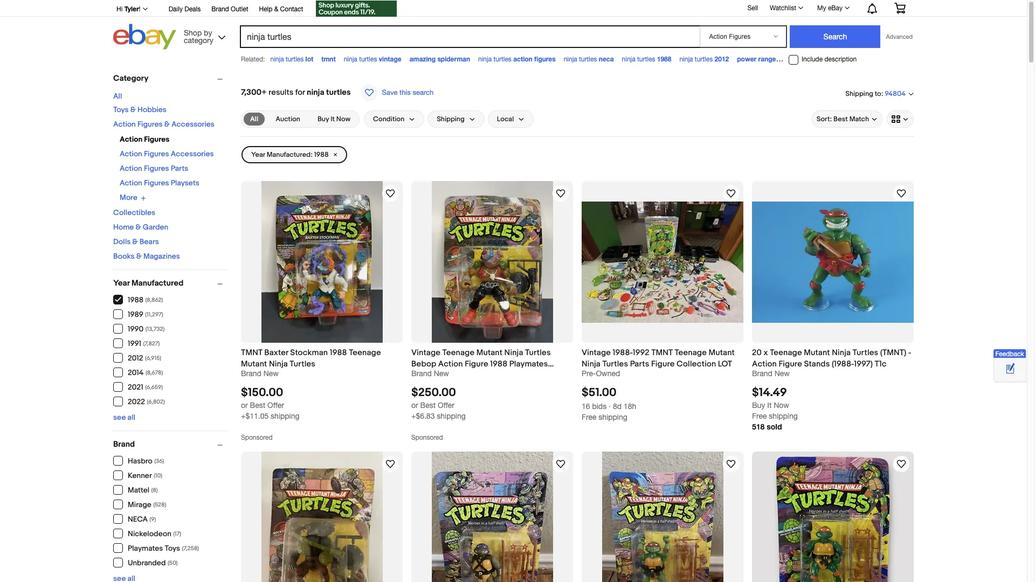 Task type: locate. For each thing, give the bounding box(es) containing it.
mutant inside tmnt baxter stockman 1988 teenage mutant ninja turtles brand new
[[241, 359, 267, 369]]

offer inside $150.00 or best offer +$11.05 shipping
[[267, 401, 284, 410]]

0 horizontal spatial tmnt
[[241, 348, 262, 358]]

bids
[[592, 402, 607, 411]]

1 vertical spatial playmates
[[128, 544, 163, 553]]

& inside account navigation
[[274, 5, 278, 13]]

ninja for 2012
[[680, 56, 693, 63]]

best for $150.00
[[250, 401, 265, 410]]

parts down 1992
[[630, 359, 649, 369]]

0 horizontal spatial playmates
[[128, 544, 163, 553]]

(13,732)
[[145, 326, 165, 333]]

1 horizontal spatial shipping
[[846, 89, 873, 98]]

figure inside vintage teenage mutant ninja turtles bebop action figure 1988 playmates sealed
[[465, 359, 488, 369]]

accessories up action figures accessories link
[[171, 120, 215, 129]]

shop
[[184, 28, 202, 37]]

0 horizontal spatial offer
[[267, 401, 284, 410]]

figures down 'hobbies'
[[137, 120, 163, 129]]

1 vertical spatial year
[[113, 278, 130, 288]]

ninja right neca
[[622, 56, 636, 63]]

turtles left vintage
[[359, 56, 377, 63]]

ninja inside ninja turtles neca
[[564, 56, 577, 63]]

2014 (8,678)
[[128, 368, 163, 377]]

shipping inside $250.00 or best offer +$6.83 shipping
[[437, 412, 466, 421]]

include
[[802, 56, 823, 63]]

1 vertical spatial shipping
[[437, 115, 465, 123]]

unbranded
[[128, 559, 166, 568]]

2 horizontal spatial best
[[834, 115, 848, 123]]

figure inside "vintage 1988-1992 tmnt teenage mutant ninja turtles parts figure collection lot pre-owned"
[[651, 359, 675, 369]]

& left 'hobbies'
[[130, 105, 136, 114]]

0 vertical spatial 2012
[[715, 55, 729, 63]]

all down category
[[113, 92, 122, 101]]

1 or from the left
[[241, 401, 248, 410]]

toys up (50)
[[165, 544, 180, 553]]

figure for $51.00
[[651, 359, 675, 369]]

for
[[295, 87, 305, 98]]

best inside $150.00 or best offer +$11.05 shipping
[[250, 401, 265, 410]]

mutant inside "vintage 1988-1992 tmnt teenage mutant ninja turtles parts figure collection lot pre-owned"
[[709, 348, 735, 358]]

turtles inside tmnt baxter stockman 1988 teenage mutant ninja turtles brand new
[[290, 359, 315, 369]]

turtles
[[525, 348, 551, 358], [853, 348, 879, 358], [290, 359, 315, 369], [603, 359, 628, 369]]

1 horizontal spatial all
[[250, 115, 258, 123]]

related:
[[241, 56, 265, 63]]

action figures parts link
[[120, 164, 188, 173]]

buy right auction link
[[318, 115, 329, 123]]

1 horizontal spatial now
[[774, 401, 789, 410]]

turtles for 2012
[[695, 56, 713, 63]]

figures up action figures playsets link
[[144, 164, 169, 173]]

1 horizontal spatial year
[[251, 150, 265, 159]]

it right auction link
[[331, 115, 335, 123]]

hi
[[116, 5, 123, 13]]

ninja inside the ninja turtles lot
[[270, 56, 284, 63]]

0 vertical spatial parts
[[171, 164, 188, 173]]

figure left stands
[[779, 359, 802, 369]]

2012 up 2014
[[128, 354, 143, 363]]

0 vertical spatial shipping
[[846, 89, 873, 98]]

ninja right ninja turtles 1988
[[680, 56, 693, 63]]

teenage inside 20 x teenage mutant ninja turtles (tmnt) - action figure stands (1988-1997) t1c brand new
[[770, 348, 802, 358]]

0 horizontal spatial parts
[[171, 164, 188, 173]]

2 horizontal spatial new
[[775, 369, 790, 378]]

turtles left lot
[[286, 56, 304, 63]]

2 teenage from the left
[[442, 348, 475, 358]]

collectibles
[[113, 208, 155, 217]]

0 horizontal spatial figure
[[465, 359, 488, 369]]

vintage inside vintage teenage mutant ninja turtles bebop action figure 1988 playmates sealed
[[411, 348, 441, 358]]

tmnt baxter stockman 1988 teenage mutant ninja turtles image
[[261, 181, 383, 343]]

vintage up bebop at the left bottom of the page
[[411, 348, 441, 358]]

ninja inside tmnt baxter stockman 1988 teenage mutant ninja turtles brand new
[[269, 359, 288, 369]]

year left manufactured:
[[251, 150, 265, 159]]

best inside $250.00 or best offer +$6.83 shipping
[[420, 401, 436, 410]]

& right help
[[274, 5, 278, 13]]

(11,297)
[[145, 311, 163, 318]]

main content
[[237, 68, 918, 582]]

it inside $14.49 buy it now free shipping 518 sold
[[767, 401, 772, 410]]

0 vertical spatial now
[[336, 115, 350, 123]]

main content containing $150.00
[[237, 68, 918, 582]]

tmnt right 1992
[[651, 348, 673, 358]]

1 horizontal spatial tmnt
[[651, 348, 673, 358]]

action
[[113, 120, 136, 129], [120, 135, 142, 144], [120, 149, 142, 159], [120, 164, 142, 173], [120, 178, 142, 188], [438, 359, 463, 369], [752, 359, 777, 369]]

& down dolls & bears link
[[136, 252, 142, 261]]

1 teenage from the left
[[349, 348, 381, 358]]

vintage 1988-1992 tmnt teenage mutant ninja turtles parts figure collection lot heading
[[582, 348, 735, 369]]

ninja right related:
[[270, 56, 284, 63]]

offer down $250.00
[[438, 401, 455, 410]]

0 vertical spatial playmates
[[509, 359, 548, 369]]

None submit
[[790, 25, 881, 48]]

1 horizontal spatial free
[[752, 412, 767, 421]]

help & contact
[[259, 5, 303, 13]]

listing options selector. gallery view selected. image
[[892, 115, 909, 123]]

new up $250.00
[[434, 369, 449, 378]]

or inside $250.00 or best offer +$6.83 shipping
[[411, 401, 418, 410]]

0 horizontal spatial or
[[241, 401, 248, 410]]

ninja for lot
[[270, 56, 284, 63]]

1 horizontal spatial it
[[767, 401, 772, 410]]

1 horizontal spatial playmates
[[509, 359, 548, 369]]

0 vertical spatial year
[[251, 150, 265, 159]]

1 vintage from the left
[[411, 348, 441, 358]]

kenner
[[128, 471, 152, 480]]

shipping down the '·'
[[599, 413, 628, 422]]

tmnt inside "vintage 1988-1992 tmnt teenage mutant ninja turtles parts figure collection lot pre-owned"
[[651, 348, 673, 358]]

1 vertical spatial it
[[767, 401, 772, 410]]

toys
[[113, 105, 129, 114], [165, 544, 180, 553]]

playmates toys teenage mutant ninja turtles rocksteady playmates - 5009 image
[[261, 452, 383, 582]]

all link down category
[[113, 92, 122, 101]]

turtles inside 'ninja turtles action figures'
[[494, 56, 512, 63]]

brand up the hasbro
[[113, 439, 135, 449]]

20
[[752, 348, 762, 358]]

1 horizontal spatial buy
[[752, 401, 765, 410]]

turtles inside the ninja turtles lot
[[286, 56, 304, 63]]

0 horizontal spatial new
[[264, 369, 279, 378]]

ninja down search for anything text box
[[478, 56, 492, 63]]

2 horizontal spatial figure
[[779, 359, 802, 369]]

vintage teenage mutant ninja turtles bebop action figure 1988 playmates sealed image
[[432, 181, 553, 343]]

$150.00
[[241, 386, 283, 400]]

·
[[609, 402, 611, 411]]

best up +$6.83
[[420, 401, 436, 410]]

mutant
[[477, 348, 503, 358], [709, 348, 735, 358], [804, 348, 830, 358], [241, 359, 267, 369]]

playmates inside vintage teenage mutant ninja turtles bebop action figure 1988 playmates sealed
[[509, 359, 548, 369]]

hi tyler !
[[116, 5, 141, 13]]

all link down 7,300
[[244, 113, 265, 126]]

shipping for $14.49
[[769, 412, 798, 421]]

ninja for 1988
[[622, 56, 636, 63]]

(10)
[[154, 472, 162, 479]]

none submit inside shop by category banner
[[790, 25, 881, 48]]

shipping up sold
[[769, 412, 798, 421]]

toys left 'hobbies'
[[113, 105, 129, 114]]

rangers
[[758, 55, 782, 63]]

0 horizontal spatial toys
[[113, 105, 129, 114]]

2 tmnt from the left
[[651, 348, 673, 358]]

(7,258)
[[182, 545, 199, 552]]

vintage up pre-
[[582, 348, 611, 358]]

0 vertical spatial all
[[113, 92, 122, 101]]

vintage for ninja
[[582, 348, 611, 358]]

vintage
[[379, 55, 402, 63]]

sell
[[748, 4, 758, 12]]

1 horizontal spatial or
[[411, 401, 418, 410]]

all
[[113, 92, 122, 101], [250, 115, 258, 123]]

offer down '$150.00'
[[267, 401, 284, 410]]

daily deals
[[169, 5, 201, 13]]

2 new from the left
[[434, 369, 449, 378]]

accessories
[[171, 120, 215, 129], [171, 149, 214, 159]]

it
[[331, 115, 335, 123], [767, 401, 772, 410]]

your shopping cart image
[[894, 3, 906, 13]]

it down $14.49
[[767, 401, 772, 410]]

ninja right tmnt link
[[344, 56, 357, 63]]

20 x teenage mutant ninja turtles (tmnt) - action figure stands (1988-1997) t1c brand new
[[752, 348, 912, 378]]

sealed
[[411, 370, 438, 381]]

or
[[241, 401, 248, 410], [411, 401, 418, 410]]

2012 (6,915)
[[128, 354, 161, 363]]

or inside $150.00 or best offer +$11.05 shipping
[[241, 401, 248, 410]]

0 horizontal spatial 2012
[[128, 354, 143, 363]]

all down 7,300
[[250, 115, 258, 123]]

or up '+$11.05'
[[241, 401, 248, 410]]

auction
[[276, 115, 300, 123]]

ninja inside ninja turtles 2012
[[680, 56, 693, 63]]

brand left outlet in the top of the page
[[212, 5, 229, 13]]

2 vintage from the left
[[582, 348, 611, 358]]

figures up action figures parts link
[[144, 149, 169, 159]]

turtles up buy it now link
[[326, 87, 351, 98]]

1988-
[[613, 348, 633, 358]]

ninja inside 20 x teenage mutant ninja turtles (tmnt) - action figure stands (1988-1997) t1c brand new
[[832, 348, 851, 358]]

teenage
[[349, 348, 381, 358], [442, 348, 475, 358], [675, 348, 707, 358], [770, 348, 802, 358]]

0 horizontal spatial it
[[331, 115, 335, 123]]

ninja inside 'ninja turtles action figures'
[[478, 56, 492, 63]]

playmates
[[509, 359, 548, 369], [128, 544, 163, 553]]

shipping right +$6.83
[[437, 412, 466, 421]]

turtles left the power
[[695, 56, 713, 63]]

or up +$6.83
[[411, 401, 418, 410]]

turtles left neca
[[579, 56, 597, 63]]

baxter
[[264, 348, 288, 358]]

brand up $250.00
[[411, 369, 432, 378]]

ninja for neca
[[564, 56, 577, 63]]

shop by category banner
[[111, 0, 914, 52]]

now down $14.49
[[774, 401, 789, 410]]

1 figure from the left
[[465, 359, 488, 369]]

shipping for shipping
[[437, 115, 465, 123]]

brand for brand outlet
[[212, 5, 229, 13]]

save this search
[[382, 88, 434, 97]]

brand up '$150.00'
[[241, 369, 261, 378]]

turtles
[[286, 56, 304, 63], [359, 56, 377, 63], [494, 56, 512, 63], [579, 56, 597, 63], [637, 56, 655, 63], [695, 56, 713, 63], [806, 56, 824, 63], [326, 87, 351, 98]]

0 horizontal spatial year
[[113, 278, 130, 288]]

description
[[825, 56, 857, 63]]

brand up $14.49
[[752, 369, 773, 378]]

1 tmnt from the left
[[241, 348, 262, 358]]

1 horizontal spatial new
[[434, 369, 449, 378]]

1 horizontal spatial best
[[420, 401, 436, 410]]

1 offer from the left
[[267, 401, 284, 410]]

(9)
[[150, 516, 156, 523]]

1 horizontal spatial figure
[[651, 359, 675, 369]]

3 new from the left
[[775, 369, 790, 378]]

offer inside $250.00 or best offer +$6.83 shipping
[[438, 401, 455, 410]]

shipping inside $150.00 or best offer +$11.05 shipping
[[271, 412, 300, 421]]

parts inside "vintage 1988-1992 tmnt teenage mutant ninja turtles parts figure collection lot pre-owned"
[[630, 359, 649, 369]]

best
[[834, 115, 848, 123], [250, 401, 265, 410], [420, 401, 436, 410]]

playmates toys (7,258)
[[128, 544, 199, 553]]

new inside 20 x teenage mutant ninja turtles (tmnt) - action figure stands (1988-1997) t1c brand new
[[775, 369, 790, 378]]

more button
[[120, 193, 146, 202]]

shipping right '+$11.05'
[[271, 412, 300, 421]]

year down books
[[113, 278, 130, 288]]

watch vintage teenage mutant ninja turtles bebop action figure 1988 playmates sealed image
[[554, 187, 567, 200]]

0 horizontal spatial all link
[[113, 92, 122, 101]]

best up '+$11.05'
[[250, 401, 265, 410]]

parts up playsets
[[171, 164, 188, 173]]

action figures action figures accessories action figures parts action figures playsets
[[120, 135, 214, 188]]

turtles inside ninja turtles 2012
[[695, 56, 713, 63]]

free inside $14.49 buy it now free shipping 518 sold
[[752, 412, 767, 421]]

2 or from the left
[[411, 401, 418, 410]]

0 horizontal spatial free
[[582, 413, 597, 422]]

0 horizontal spatial vintage
[[411, 348, 441, 358]]

0 vertical spatial buy
[[318, 115, 329, 123]]

turtles left action
[[494, 56, 512, 63]]

brand inside account navigation
[[212, 5, 229, 13]]

vintage inside "vintage 1988-1992 tmnt teenage mutant ninja turtles parts figure collection lot pre-owned"
[[582, 348, 611, 358]]

1 vertical spatial accessories
[[171, 149, 214, 159]]

turtles inside vintage teenage mutant ninja turtles bebop action figure 1988 playmates sealed
[[525, 348, 551, 358]]

shipping button
[[428, 111, 485, 128]]

3 teenage from the left
[[675, 348, 707, 358]]

tyler
[[124, 5, 139, 13]]

free inside '$51.00 16 bids · 8d 18h free shipping'
[[582, 413, 597, 422]]

help & contact link
[[259, 4, 303, 16]]

figures down action figures parts link
[[144, 178, 169, 188]]

shipping inside $14.49 buy it now free shipping 518 sold
[[769, 412, 798, 421]]

turtles for vintage
[[359, 56, 377, 63]]

buy down $14.49
[[752, 401, 765, 410]]

+$6.83
[[411, 412, 435, 421]]

stockman
[[290, 348, 328, 358]]

now left condition
[[336, 115, 350, 123]]

free up 518
[[752, 412, 767, 421]]

lot
[[718, 359, 732, 369]]

0 horizontal spatial shipping
[[437, 115, 465, 123]]

1 horizontal spatial vintage
[[582, 348, 611, 358]]

new down "baxter"
[[264, 369, 279, 378]]

1 vertical spatial all
[[250, 115, 258, 123]]

shipping for $150.00
[[271, 412, 300, 421]]

4 teenage from the left
[[770, 348, 802, 358]]

shipping inside shipping to : 94804
[[846, 89, 873, 98]]

accessories up playsets
[[171, 149, 214, 159]]

figure inside 20 x teenage mutant ninja turtles (tmnt) - action figure stands (1988-1997) t1c brand new
[[779, 359, 802, 369]]

tmnt baxter stockman 1988 teenage mutant ninja turtles link
[[241, 347, 403, 369]]

2 offer from the left
[[438, 401, 455, 410]]

0 horizontal spatial all
[[113, 92, 122, 101]]

best inside 'dropdown button'
[[834, 115, 848, 123]]

action inside 20 x teenage mutant ninja turtles (tmnt) - action figure stands (1988-1997) t1c brand new
[[752, 359, 777, 369]]

collectibles home & garden dolls & bears books & magazines
[[113, 208, 180, 261]]

tmnt inside tmnt baxter stockman 1988 teenage mutant ninja turtles brand new
[[241, 348, 262, 358]]

mutant inside vintage teenage mutant ninja turtles bebop action figure 1988 playmates sealed
[[477, 348, 503, 358]]

20 x teenage mutant ninja turtles (tmnt) - action figure stands (1988-1997) t1c link
[[752, 347, 914, 369]]

shipping
[[271, 412, 300, 421], [437, 412, 466, 421], [769, 412, 798, 421], [599, 413, 628, 422]]

brand outlet
[[212, 5, 248, 13]]

2012 left the power
[[715, 55, 729, 63]]

year
[[251, 150, 265, 159], [113, 278, 130, 288]]

turtles inside ninja turtles 1988
[[637, 56, 655, 63]]

contact
[[280, 5, 303, 13]]

manufactured
[[132, 278, 184, 288]]

action
[[513, 55, 533, 63]]

1 vertical spatial now
[[774, 401, 789, 410]]

more
[[120, 193, 137, 202]]

0 vertical spatial it
[[331, 115, 335, 123]]

3 figure from the left
[[779, 359, 802, 369]]

2 figure from the left
[[651, 359, 675, 369]]

0 horizontal spatial best
[[250, 401, 265, 410]]

power
[[737, 55, 757, 63]]

0 horizontal spatial now
[[336, 115, 350, 123]]

action inside vintage teenage mutant ninja turtles bebop action figure 1988 playmates sealed
[[438, 359, 463, 369]]

$51.00
[[582, 386, 617, 400]]

0 vertical spatial toys
[[113, 105, 129, 114]]

figure left collection
[[651, 359, 675, 369]]

buy it now link
[[311, 113, 357, 126]]

1 horizontal spatial parts
[[630, 359, 649, 369]]

offer
[[267, 401, 284, 410], [438, 401, 455, 410]]

mutant inside 20 x teenage mutant ninja turtles (tmnt) - action figure stands (1988-1997) t1c brand new
[[804, 348, 830, 358]]

free down 16
[[582, 413, 597, 422]]

figures
[[534, 55, 556, 63]]

1990
[[128, 325, 144, 334]]

figure right brand new
[[465, 359, 488, 369]]

turtles for 1988
[[637, 56, 655, 63]]

ninja for action
[[478, 56, 492, 63]]

(tmnt)
[[880, 348, 907, 358]]

vintage teenage mutant ninja turtles bebop action figure 1988 playmates sealed
[[411, 348, 551, 381]]

home
[[113, 222, 134, 232]]

1 new from the left
[[264, 369, 279, 378]]

ninja for vintage
[[344, 56, 357, 63]]

best right sort:
[[834, 115, 848, 123]]

or for $250.00
[[411, 401, 418, 410]]

1 vertical spatial parts
[[630, 359, 649, 369]]

0 vertical spatial accessories
[[171, 120, 215, 129]]

ninja
[[504, 348, 523, 358], [832, 348, 851, 358], [269, 359, 288, 369], [582, 359, 601, 369]]

turtles inside ninja turtles vintage
[[359, 56, 377, 63]]

ebay
[[828, 4, 843, 12]]

now
[[336, 115, 350, 123], [774, 401, 789, 410]]

turtles right neca
[[637, 56, 655, 63]]

tmnt left "baxter"
[[241, 348, 262, 358]]

0 vertical spatial all link
[[113, 92, 122, 101]]

teenage inside tmnt baxter stockman 1988 teenage mutant ninja turtles brand new
[[349, 348, 381, 358]]

1 vertical spatial buy
[[752, 401, 765, 410]]

ninja right figures
[[564, 56, 577, 63]]

mirage
[[128, 500, 151, 510]]

shipping inside dropdown button
[[437, 115, 465, 123]]

turtles inside ninja turtles neca
[[579, 56, 597, 63]]

1988 (8,862)
[[128, 295, 163, 305]]

1 horizontal spatial toys
[[165, 544, 180, 553]]

+
[[262, 87, 267, 98]]

Search for anything text field
[[242, 26, 698, 47]]

1 horizontal spatial offer
[[438, 401, 455, 410]]

figures
[[137, 120, 163, 129], [144, 135, 170, 144], [144, 149, 169, 159], [144, 164, 169, 173], [144, 178, 169, 188]]

ninja inside "vintage 1988-1992 tmnt teenage mutant ninja turtles parts figure collection lot pre-owned"
[[582, 359, 601, 369]]

vintage 1988 tmnt michaelangelo moc unpunched 10 back teenage mutant ninja image
[[752, 452, 914, 582]]

ninja inside ninja turtles 1988
[[622, 56, 636, 63]]

new up $14.49
[[775, 369, 790, 378]]

1 vertical spatial all link
[[244, 113, 265, 126]]

get the coupon image
[[316, 1, 397, 17]]

ninja inside ninja turtles vintage
[[344, 56, 357, 63]]

mattel
[[128, 486, 149, 495]]



Task type: describe. For each thing, give the bounding box(es) containing it.
collection
[[677, 359, 716, 369]]

by
[[204, 28, 212, 37]]

1 horizontal spatial all link
[[244, 113, 265, 126]]

advanced link
[[881, 26, 913, 47]]

ninja turtles vintage
[[344, 55, 402, 63]]

(7,827)
[[143, 340, 160, 347]]

& down 'hobbies'
[[164, 120, 170, 129]]

year manufactured
[[113, 278, 184, 288]]

turtles for action
[[494, 56, 512, 63]]

sort: best match button
[[812, 111, 883, 128]]

1 vertical spatial 2012
[[128, 354, 143, 363]]

or for $150.00
[[241, 401, 248, 410]]

this
[[400, 88, 411, 97]]

watch vintage 1988 tmnt michaelangelo moc unpunched 10 back teenage mutant ninja image
[[895, 458, 908, 471]]

sold
[[767, 422, 782, 431]]

2022 (6,802)
[[128, 397, 165, 407]]

offer for $150.00
[[267, 401, 284, 410]]

tmnt link
[[322, 55, 336, 63]]

(1988-
[[832, 359, 854, 369]]

toys & hobbies link
[[113, 105, 167, 114]]

to
[[875, 89, 881, 98]]

now inside $14.49 buy it now free shipping 518 sold
[[774, 401, 789, 410]]

1988 inside tmnt baxter stockman 1988 teenage mutant ninja turtles brand new
[[330, 348, 347, 358]]

dolls & bears link
[[113, 237, 159, 246]]

power rangers
[[737, 55, 782, 63]]

my
[[818, 4, 826, 12]]

save this search button
[[357, 84, 437, 102]]

hasbro
[[128, 457, 152, 466]]

lot
[[306, 55, 313, 63]]

sell link
[[743, 4, 763, 12]]

toys & hobbies
[[113, 105, 167, 114]]

ninja turtles neca
[[564, 55, 614, 63]]

turtles for neca
[[579, 56, 597, 63]]

outlet
[[231, 5, 248, 13]]

watch vintage 1988-1992 tmnt teenage mutant ninja turtles parts figure collection lot image
[[725, 187, 738, 200]]

t1c
[[875, 359, 887, 369]]

0 horizontal spatial buy
[[318, 115, 329, 123]]

(17)
[[173, 531, 181, 538]]

$150.00 or best offer +$11.05 shipping
[[241, 386, 300, 421]]

20 x teenage mutant ninja turtles (tmnt) - action figure stands (1988-1997) t1c heading
[[752, 348, 912, 369]]

vintage for action
[[411, 348, 441, 358]]

all
[[128, 413, 135, 422]]

(528)
[[153, 501, 166, 508]]

sort: best match
[[817, 115, 869, 123]]

shipping for $250.00
[[437, 412, 466, 421]]

unbranded (50)
[[128, 559, 178, 568]]

parts inside action figures action figures accessories action figures parts action figures playsets
[[171, 164, 188, 173]]

ninja turtles
[[790, 56, 825, 63]]

1991
[[128, 339, 141, 348]]

(8,678)
[[146, 369, 163, 376]]

teenage inside "vintage 1988-1992 tmnt teenage mutant ninja turtles parts figure collection lot pre-owned"
[[675, 348, 707, 358]]

condition button
[[364, 111, 424, 128]]

(8)
[[151, 487, 158, 494]]

figure for $14.49
[[779, 359, 802, 369]]

pre-
[[582, 369, 596, 378]]

(6,915)
[[145, 355, 161, 362]]

20 x teenage mutant ninja turtles (tmnt) - action figure stands (1988-1997) t1c image
[[752, 201, 914, 323]]

94804
[[885, 90, 906, 98]]

new inside tmnt baxter stockman 1988 teenage mutant ninja turtles brand new
[[264, 369, 279, 378]]

7,300
[[241, 87, 262, 98]]

buy inside $14.49 buy it now free shipping 518 sold
[[752, 401, 765, 410]]

accessories inside action figures action figures accessories action figures parts action figures playsets
[[171, 149, 214, 159]]

playsets
[[171, 178, 199, 188]]

neca
[[128, 515, 148, 524]]

brand new
[[411, 369, 449, 378]]

help
[[259, 5, 273, 13]]

518
[[752, 422, 765, 431]]

figures down action figures & accessories link
[[144, 135, 170, 144]]

turtles left description at top
[[806, 56, 824, 63]]

local button
[[488, 111, 534, 128]]

year manufactured: 1988 link
[[242, 146, 347, 163]]

account navigation
[[111, 0, 914, 18]]

vintage 1988-1992 tmnt teenage mutant ninja turtles parts figure collection lot image
[[582, 201, 744, 323]]

shipping inside '$51.00 16 bids · 8d 18h free shipping'
[[599, 413, 628, 422]]

best for $250.00
[[420, 401, 436, 410]]

action figures accessories link
[[120, 149, 214, 159]]

tmnt baxter stockman 1988 teenage mutant ninja turtles heading
[[241, 348, 381, 369]]

brand for brand new
[[411, 369, 432, 378]]

see all button
[[113, 413, 135, 422]]

$14.49 buy it now free shipping 518 sold
[[752, 386, 798, 431]]

ninja right rangers
[[790, 56, 804, 63]]

teenage inside vintage teenage mutant ninja turtles bebop action figure 1988 playmates sealed
[[442, 348, 475, 358]]

turtles inside "vintage 1988-1992 tmnt teenage mutant ninja turtles parts figure collection lot pre-owned"
[[603, 359, 628, 369]]

my ebay link
[[812, 2, 855, 15]]

results
[[269, 87, 293, 98]]

tmnt
[[322, 55, 336, 63]]

dolls
[[113, 237, 131, 246]]

& up dolls & bears link
[[136, 222, 141, 232]]

buy it now
[[318, 115, 350, 123]]

hasbro (36)
[[128, 457, 164, 466]]

vintage teenage mutant ninja turtles bebop action figure 1988 playmates sealed link
[[411, 347, 573, 381]]

vintage teenage mutant ninja turtles bebop action figure 1988 playmates sealed heading
[[411, 348, 554, 381]]

bears
[[140, 237, 159, 246]]

brand button
[[113, 439, 228, 449]]

year for year manufactured
[[113, 278, 130, 288]]

watch playmates toys teenage mutant ninja turtles rocksteady playmates - 5009 image
[[384, 458, 397, 471]]

deals
[[185, 5, 201, 13]]

spiderman
[[438, 55, 470, 63]]

1989
[[128, 310, 143, 319]]

books & magazines link
[[113, 252, 180, 261]]

1988 inside vintage teenage mutant ninja turtles bebop action figure 1988 playmates sealed
[[490, 359, 508, 369]]

2022
[[128, 397, 145, 407]]

& right dolls
[[132, 237, 138, 246]]

brand inside tmnt baxter stockman 1988 teenage mutant ninja turtles brand new
[[241, 369, 261, 378]]

turtles for lot
[[286, 56, 304, 63]]

:
[[881, 89, 883, 98]]

condition
[[373, 115, 405, 123]]

watch tmnt raphael playmates vintage teenage mutant ninja turtles 1988 unpunched image
[[725, 458, 738, 471]]

offer for $250.00
[[438, 401, 455, 410]]

x
[[764, 348, 768, 358]]

action figures & accessories
[[113, 120, 215, 129]]

(50)
[[168, 560, 178, 567]]

category
[[113, 73, 148, 84]]

tmnt raphael playmates vintage teenage mutant ninja turtles 1988 unpunched image
[[602, 452, 723, 582]]

watch 20 x teenage mutant ninja turtles (tmnt) - action figure stands (1988-1997) t1c image
[[895, 187, 908, 200]]

ninja inside vintage teenage mutant ninja turtles bebop action figure 1988 playmates sealed
[[504, 348, 523, 358]]

1 horizontal spatial 2012
[[715, 55, 729, 63]]

feedback
[[996, 350, 1024, 358]]

manufactured:
[[267, 150, 313, 159]]

(6,802)
[[147, 398, 165, 405]]

brand outlet link
[[212, 4, 248, 16]]

year for year manufactured: 1988
[[251, 150, 265, 159]]

shop by category button
[[179, 24, 228, 47]]

turtles inside 20 x teenage mutant ninja turtles (tmnt) - action figure stands (1988-1997) t1c brand new
[[853, 348, 879, 358]]

1 vertical spatial toys
[[165, 544, 180, 553]]

my ebay
[[818, 4, 843, 12]]

All selected text field
[[250, 114, 258, 124]]

see all
[[113, 413, 135, 422]]

brand inside 20 x teenage mutant ninja turtles (tmnt) - action figure stands (1988-1997) t1c brand new
[[752, 369, 773, 378]]

shipping to : 94804
[[846, 89, 906, 98]]

garden
[[143, 222, 168, 232]]

brand for brand
[[113, 439, 135, 449]]

ninja right the for
[[307, 87, 324, 98]]

shipping for shipping to : 94804
[[846, 89, 873, 98]]

sort:
[[817, 115, 832, 123]]

watch playmates toys 1988 teenage mutant ninja turtles donatello figure unpunched image
[[554, 458, 567, 471]]

playmates toys 1988 teenage mutant ninja turtles donatello figure unpunched image
[[432, 452, 553, 582]]

watch tmnt baxter stockman 1988 teenage mutant ninja turtles image
[[384, 187, 397, 200]]



Task type: vqa. For each thing, say whether or not it's contained in the screenshot.


